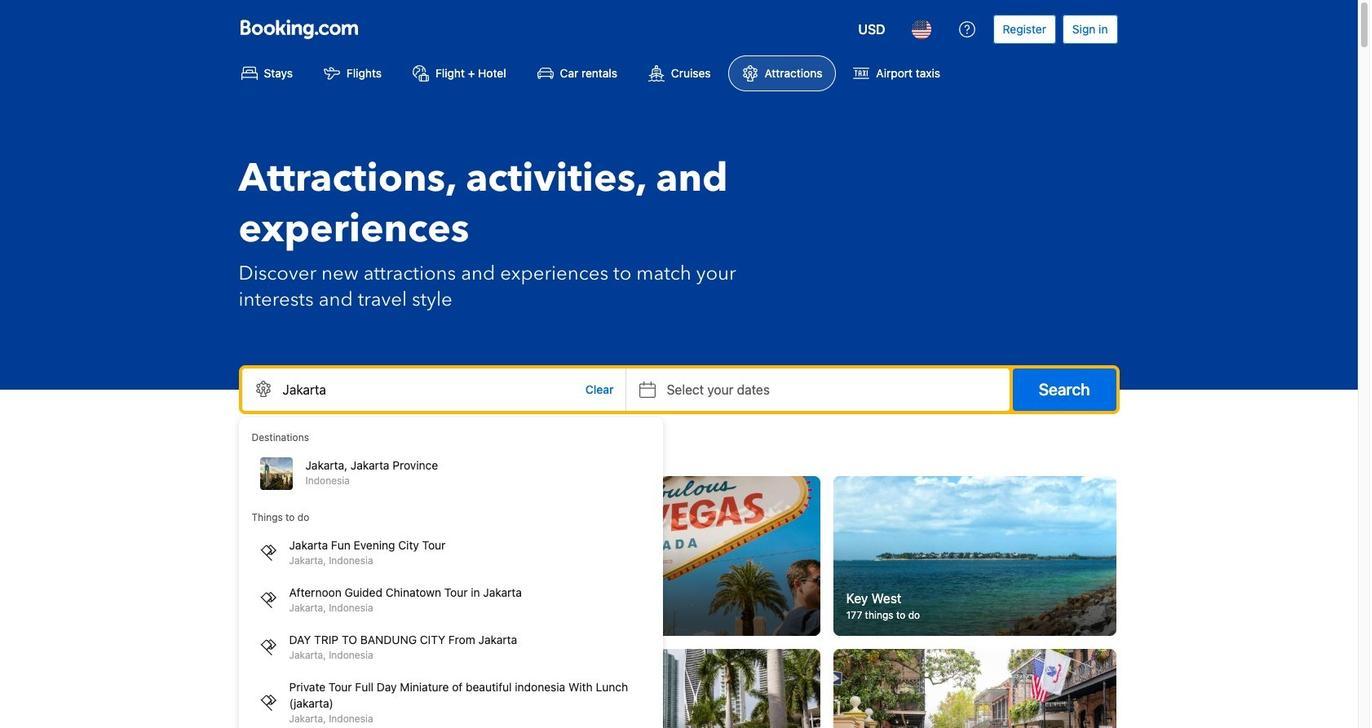 Task type: locate. For each thing, give the bounding box(es) containing it.
san diego image
[[240, 649, 524, 729]]

key west image
[[834, 476, 1117, 636]]

new orleans image
[[834, 649, 1117, 729]]

miami image
[[537, 649, 821, 729]]



Task type: describe. For each thing, give the bounding box(es) containing it.
las vegas image
[[537, 476, 821, 636]]

new york image
[[240, 476, 524, 636]]

Where are you going? search field
[[242, 369, 625, 411]]

booking.com image
[[240, 20, 358, 39]]



Task type: vqa. For each thing, say whether or not it's contained in the screenshot.
drive
no



